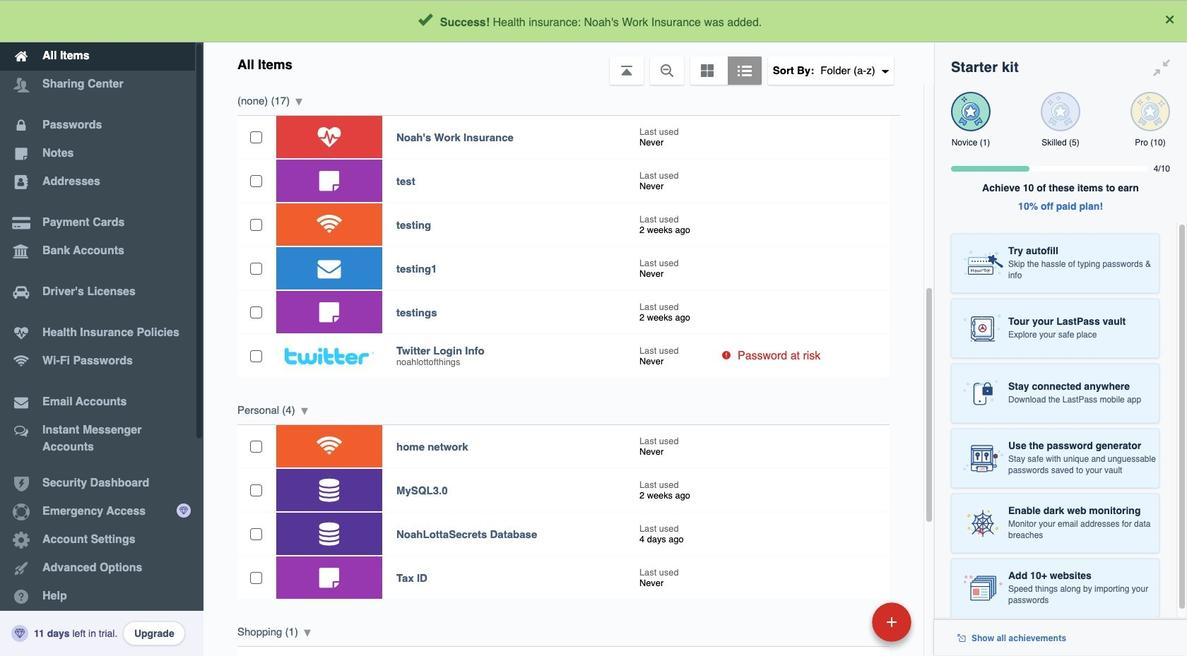 Task type: describe. For each thing, give the bounding box(es) containing it.
main navigation navigation
[[0, 0, 204, 657]]

new item navigation
[[775, 599, 920, 657]]

vault options navigation
[[204, 42, 934, 85]]

search my vault text field
[[341, 6, 905, 37]]



Task type: locate. For each thing, give the bounding box(es) containing it.
Search search field
[[341, 6, 905, 37]]

new item element
[[775, 602, 917, 643]]

alert
[[0, 0, 1187, 42]]



